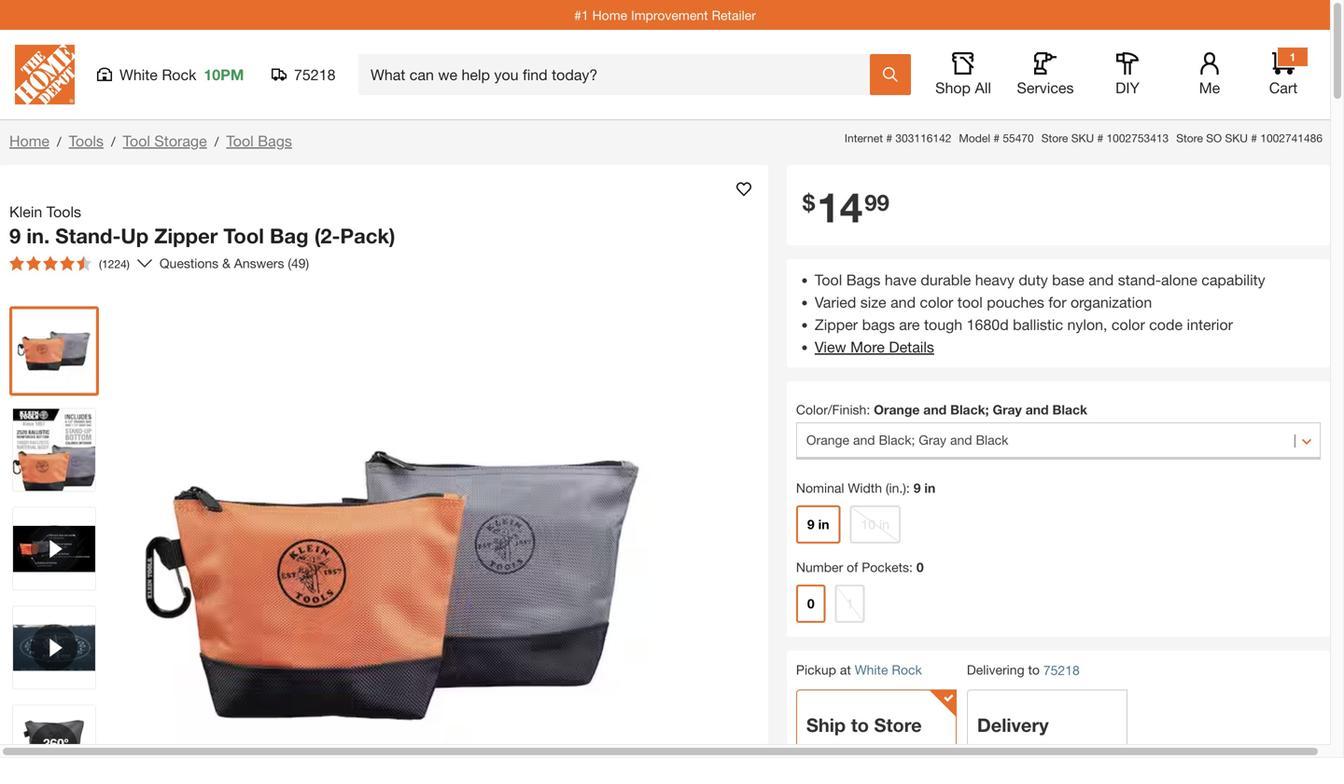 Task type: vqa. For each thing, say whether or not it's contained in the screenshot.
alone
yes



Task type: describe. For each thing, give the bounding box(es) containing it.
1 / from the left
[[57, 134, 61, 149]]

2 sku from the left
[[1225, 132, 1248, 145]]

: for (in.)
[[906, 481, 910, 496]]

in.
[[26, 224, 50, 248]]

more
[[850, 338, 885, 356]]

interior
[[1187, 316, 1233, 334]]

10
[[861, 517, 876, 532]]

color/finish
[[796, 402, 867, 418]]

cart 1
[[1269, 50, 1298, 97]]

0 horizontal spatial white
[[119, 66, 158, 84]]

and up organization
[[1089, 271, 1114, 289]]

ballistic
[[1013, 316, 1063, 334]]

of
[[847, 560, 858, 575]]

base
[[1052, 271, 1085, 289]]

1 # from the left
[[886, 132, 892, 145]]

number of pockets : 0
[[796, 560, 924, 575]]

75218 button
[[272, 65, 336, 84]]

answers
[[234, 256, 284, 271]]

75218 inside delivering to 75218
[[1043, 663, 1080, 678]]

1 horizontal spatial rock
[[892, 663, 922, 678]]

diy button
[[1098, 52, 1157, 97]]

tool inside klein tools 9 in. stand-up zipper tool bag (2-pack)
[[223, 224, 264, 248]]

have
[[885, 271, 917, 289]]

durable
[[921, 271, 971, 289]]

for
[[1049, 293, 1067, 311]]

in for 9 in
[[818, 517, 829, 532]]

black inside button
[[976, 433, 1009, 448]]

bags inside tool bags have durable heavy duty base and stand-alone capability varied size and color tool pouches for organization zipper bags are tough 1680d ballistic nylon, color code interior view more details
[[846, 271, 881, 289]]

view more details link
[[815, 338, 934, 356]]

internet
[[845, 132, 883, 145]]

ship to store
[[806, 714, 922, 737]]

tool bags have durable heavy duty base and stand-alone capability varied size and color tool pouches for organization zipper bags are tough 1680d ballistic nylon, color code interior view more details
[[815, 271, 1265, 356]]

10 in button
[[850, 506, 901, 544]]

and up orange and black; gray and black button
[[1026, 402, 1049, 418]]

1 sku from the left
[[1071, 132, 1094, 145]]

0 button
[[796, 585, 826, 623]]

1 horizontal spatial color
[[1112, 316, 1145, 334]]

1 button
[[835, 585, 865, 623]]

zipper inside tool bags have durable heavy duty base and stand-alone capability varied size and color tool pouches for organization zipper bags are tough 1680d ballistic nylon, color code interior view more details
[[815, 316, 858, 334]]

tool bags link
[[226, 132, 292, 150]]

varied
[[815, 293, 856, 311]]

bag
[[270, 224, 309, 248]]

orange and black; gray and black button
[[796, 423, 1321, 460]]

to for 75218
[[1028, 663, 1040, 678]]

at
[[840, 663, 851, 678]]

&
[[222, 256, 230, 271]]

303116142
[[896, 132, 952, 145]]

and up orange and black; gray and black
[[923, 402, 947, 418]]

303116142_s01 image
[[13, 706, 95, 759]]

1 vertical spatial white
[[855, 663, 888, 678]]

nylon,
[[1067, 316, 1108, 334]]

#1
[[574, 7, 589, 23]]

1 horizontal spatial orange
[[874, 402, 920, 418]]

number
[[796, 560, 843, 575]]

white rock button
[[855, 663, 922, 678]]

14
[[817, 182, 863, 231]]

code
[[1149, 316, 1183, 334]]

9 inside button
[[807, 517, 815, 532]]

3 # from the left
[[1097, 132, 1104, 145]]

1002753413
[[1107, 132, 1169, 145]]

size
[[860, 293, 886, 311]]

stand-
[[1118, 271, 1161, 289]]

klein
[[9, 203, 42, 221]]

0 vertical spatial gray
[[993, 402, 1022, 418]]

(1224) button
[[2, 249, 137, 279]]

55470
[[1003, 132, 1034, 145]]

delivering
[[967, 663, 1025, 678]]

1 inside "cart 1"
[[1290, 50, 1296, 63]]

services button
[[1016, 52, 1075, 97]]

6332308811112 image
[[13, 607, 95, 689]]

heavy
[[975, 271, 1015, 289]]

home link
[[9, 132, 49, 150]]

tool right storage
[[226, 132, 254, 150]]

duty
[[1019, 271, 1048, 289]]

#1 home improvement retailer
[[574, 7, 756, 23]]

alone
[[1161, 271, 1197, 289]]

in for 10 in
[[879, 517, 889, 532]]

orange and black gray and black klein tools tool bags 55470 64.0 image
[[13, 310, 95, 393]]

4.5 stars image
[[9, 256, 91, 271]]

capability
[[1202, 271, 1265, 289]]

tool inside tool bags have durable heavy duty base and stand-alone capability varied size and color tool pouches for organization zipper bags are tough 1680d ballistic nylon, color code interior view more details
[[815, 271, 842, 289]]

$ 14 99
[[803, 182, 889, 231]]

home / tools / tool storage / tool bags
[[9, 132, 292, 150]]

questions
[[160, 256, 219, 271]]

shop
[[935, 79, 971, 97]]

3 / from the left
[[214, 134, 219, 149]]

pouches
[[987, 293, 1044, 311]]

services
[[1017, 79, 1074, 97]]

width
[[848, 481, 882, 496]]

delivery button
[[967, 690, 1128, 759]]

1 inside button
[[846, 596, 854, 612]]

zipper inside klein tools 9 in. stand-up zipper tool bag (2-pack)
[[154, 224, 218, 248]]

white rock 10pm
[[119, 66, 244, 84]]

cart
[[1269, 79, 1298, 97]]

gray inside button
[[919, 433, 947, 448]]

(in.)
[[886, 481, 906, 496]]

1 horizontal spatial store
[[1041, 132, 1068, 145]]

and down have
[[891, 293, 916, 311]]

are
[[899, 316, 920, 334]]

6301609828001 image
[[13, 508, 95, 590]]

tool storage link
[[123, 132, 207, 150]]

so
[[1206, 132, 1222, 145]]

diy
[[1116, 79, 1140, 97]]

10pm
[[204, 66, 244, 84]]



Task type: locate. For each thing, give the bounding box(es) containing it.
: right width
[[906, 481, 910, 496]]

9 inside klein tools 9 in. stand-up zipper tool bag (2-pack)
[[9, 224, 21, 248]]

up
[[121, 224, 149, 248]]

75218 link
[[1043, 661, 1080, 681]]

sku left 1002753413
[[1071, 132, 1094, 145]]

questions & answers (49)
[[160, 256, 309, 271]]

1 vertical spatial to
[[851, 714, 869, 737]]

tool
[[958, 293, 983, 311]]

0 inside 'button'
[[807, 596, 815, 612]]

# left 55470 on the right of page
[[994, 132, 1000, 145]]

What can we help you find today? search field
[[371, 55, 869, 94]]

10 in
[[861, 517, 889, 532]]

rock left 10pm
[[162, 66, 196, 84]]

shop all
[[935, 79, 991, 97]]

1 horizontal spatial sku
[[1225, 132, 1248, 145]]

1 vertical spatial black
[[976, 433, 1009, 448]]

black up orange and black; gray and black button
[[1052, 402, 1088, 418]]

1 horizontal spatial zipper
[[815, 316, 858, 334]]

store down the white rock button
[[874, 714, 922, 737]]

store inside "button"
[[874, 714, 922, 737]]

0 horizontal spatial /
[[57, 134, 61, 149]]

/ left tools link
[[57, 134, 61, 149]]

bags down 75218 button
[[258, 132, 292, 150]]

9 in button
[[796, 506, 841, 544]]

orange and black; gray and black
[[806, 433, 1009, 448]]

1 horizontal spatial in
[[879, 517, 889, 532]]

1002741486
[[1260, 132, 1323, 145]]

0 vertical spatial white
[[119, 66, 158, 84]]

9 down the nominal
[[807, 517, 815, 532]]

0 right pockets
[[916, 560, 924, 575]]

and down color/finish : orange and black; gray and black
[[950, 433, 972, 448]]

:
[[867, 402, 870, 418], [906, 481, 910, 496], [909, 560, 913, 575]]

store left so
[[1176, 132, 1203, 145]]

/ right tools link
[[111, 134, 115, 149]]

0 vertical spatial 75218
[[294, 66, 336, 84]]

75218 up the "delivery" button
[[1043, 663, 1080, 678]]

0 vertical spatial zipper
[[154, 224, 218, 248]]

details
[[889, 338, 934, 356]]

tools link
[[69, 132, 104, 150]]

and down color/finish
[[853, 433, 875, 448]]

home left tools link
[[9, 132, 49, 150]]

0 vertical spatial orange
[[874, 402, 920, 418]]

(1224)
[[99, 258, 130, 271]]

: right of
[[909, 560, 913, 575]]

0 horizontal spatial sku
[[1071, 132, 1094, 145]]

improvement
[[631, 7, 708, 23]]

to inside "button"
[[851, 714, 869, 737]]

all
[[975, 79, 991, 97]]

rock
[[162, 66, 196, 84], [892, 663, 922, 678]]

0 horizontal spatial 9
[[9, 224, 21, 248]]

0 vertical spatial :
[[867, 402, 870, 418]]

0 horizontal spatial gray
[[919, 433, 947, 448]]

2 vertical spatial 9
[[807, 517, 815, 532]]

model
[[959, 132, 990, 145]]

black;
[[950, 402, 989, 418], [879, 433, 915, 448]]

1680d
[[967, 316, 1009, 334]]

orange and black gray and black klein tools tool bags 55470 e1.1 image
[[13, 409, 95, 491]]

1 vertical spatial orange
[[806, 433, 850, 448]]

pickup at white rock
[[796, 663, 922, 678]]

white up home / tools / tool storage / tool bags
[[119, 66, 158, 84]]

1 horizontal spatial 9
[[807, 517, 815, 532]]

me button
[[1180, 52, 1240, 97]]

gray
[[993, 402, 1022, 418], [919, 433, 947, 448]]

1 horizontal spatial bags
[[846, 271, 881, 289]]

0 vertical spatial 1
[[1290, 50, 1296, 63]]

0 horizontal spatial 0
[[807, 596, 815, 612]]

1 vertical spatial home
[[9, 132, 49, 150]]

2 vertical spatial :
[[909, 560, 913, 575]]

$
[[803, 189, 815, 216]]

2 horizontal spatial 9
[[914, 481, 921, 496]]

0 vertical spatial color
[[920, 293, 953, 311]]

sku right so
[[1225, 132, 1248, 145]]

black
[[1052, 402, 1088, 418], [976, 433, 1009, 448]]

delivery
[[977, 714, 1049, 737]]

1 horizontal spatial white
[[855, 663, 888, 678]]

1 horizontal spatial 0
[[916, 560, 924, 575]]

9 right (in.)
[[914, 481, 921, 496]]

(1224) link
[[2, 249, 152, 279]]

1 vertical spatial 75218
[[1043, 663, 1080, 678]]

orange up orange and black; gray and black
[[874, 402, 920, 418]]

1 vertical spatial bags
[[846, 271, 881, 289]]

# right the internet
[[886, 132, 892, 145]]

0 vertical spatial home
[[592, 7, 627, 23]]

1 vertical spatial :
[[906, 481, 910, 496]]

1 up cart
[[1290, 50, 1296, 63]]

0 vertical spatial bags
[[258, 132, 292, 150]]

to for store
[[851, 714, 869, 737]]

nominal width (in.) : 9 in
[[796, 481, 936, 496]]

tools right home link
[[69, 132, 104, 150]]

0 horizontal spatial bags
[[258, 132, 292, 150]]

color/finish : orange and black; gray and black
[[796, 402, 1088, 418]]

in down the nominal
[[818, 517, 829, 532]]

color
[[920, 293, 953, 311], [1112, 316, 1145, 334]]

0 horizontal spatial store
[[874, 714, 922, 737]]

home right the #1
[[592, 7, 627, 23]]

1 horizontal spatial home
[[592, 7, 627, 23]]

white
[[119, 66, 158, 84], [855, 663, 888, 678]]

: up orange and black; gray and black
[[867, 402, 870, 418]]

pockets
[[862, 560, 909, 575]]

0 vertical spatial rock
[[162, 66, 196, 84]]

1 vertical spatial black;
[[879, 433, 915, 448]]

to inside delivering to 75218
[[1028, 663, 1040, 678]]

75218 right 10pm
[[294, 66, 336, 84]]

shop all button
[[933, 52, 993, 97]]

: for pockets
[[909, 560, 913, 575]]

0 horizontal spatial home
[[9, 132, 49, 150]]

0 down number
[[807, 596, 815, 612]]

0 vertical spatial to
[[1028, 663, 1040, 678]]

(49)
[[288, 256, 309, 271]]

white right at
[[855, 663, 888, 678]]

orange down color/finish
[[806, 433, 850, 448]]

klein tools 9 in. stand-up zipper tool bag (2-pack)
[[9, 203, 395, 248]]

4 # from the left
[[1251, 132, 1257, 145]]

orange inside button
[[806, 433, 850, 448]]

klein tools link
[[9, 201, 89, 223]]

ship to store button
[[796, 690, 957, 759]]

ship
[[806, 714, 846, 737]]

2 horizontal spatial store
[[1176, 132, 1203, 145]]

to right ship
[[851, 714, 869, 737]]

internet # 303116142 model # 55470 store sku # 1002753413 store so sku # 1002741486
[[845, 132, 1323, 145]]

1 vertical spatial tools
[[46, 203, 81, 221]]

pickup
[[796, 663, 836, 678]]

0 vertical spatial black;
[[950, 402, 989, 418]]

gray up orange and black; gray and black button
[[993, 402, 1022, 418]]

# left 1002741486
[[1251, 132, 1257, 145]]

bags up size
[[846, 271, 881, 289]]

0 vertical spatial black
[[1052, 402, 1088, 418]]

black; inside button
[[879, 433, 915, 448]]

0 vertical spatial 9
[[9, 224, 21, 248]]

bags
[[258, 132, 292, 150], [846, 271, 881, 289]]

0 vertical spatial 0
[[916, 560, 924, 575]]

store right 55470 on the right of page
[[1041, 132, 1068, 145]]

black; up orange and black; gray and black
[[950, 402, 989, 418]]

retailer
[[712, 7, 756, 23]]

pack)
[[340, 224, 395, 248]]

1 horizontal spatial gray
[[993, 402, 1022, 418]]

0 horizontal spatial black;
[[879, 433, 915, 448]]

in
[[924, 481, 936, 496], [818, 517, 829, 532], [879, 517, 889, 532]]

delivering to 75218
[[967, 663, 1080, 678]]

2 # from the left
[[994, 132, 1000, 145]]

0 vertical spatial tools
[[69, 132, 104, 150]]

# left 1002753413
[[1097, 132, 1104, 145]]

organization
[[1071, 293, 1152, 311]]

tool up varied
[[815, 271, 842, 289]]

0 horizontal spatial black
[[976, 433, 1009, 448]]

1
[[1290, 50, 1296, 63], [846, 596, 854, 612]]

0 horizontal spatial to
[[851, 714, 869, 737]]

me
[[1199, 79, 1220, 97]]

/
[[57, 134, 61, 149], [111, 134, 115, 149], [214, 134, 219, 149]]

1 vertical spatial rock
[[892, 663, 922, 678]]

view
[[815, 338, 846, 356]]

tool up questions & answers (49)
[[223, 224, 264, 248]]

0
[[916, 560, 924, 575], [807, 596, 815, 612]]

in right 10
[[879, 517, 889, 532]]

gray down color/finish : orange and black; gray and black
[[919, 433, 947, 448]]

rock right at
[[892, 663, 922, 678]]

zipper down varied
[[815, 316, 858, 334]]

1 horizontal spatial 75218
[[1043, 663, 1080, 678]]

75218
[[294, 66, 336, 84], [1043, 663, 1080, 678]]

2 horizontal spatial /
[[214, 134, 219, 149]]

add to list image
[[736, 182, 751, 197]]

zipper
[[154, 224, 218, 248], [815, 316, 858, 334]]

1 down of
[[846, 596, 854, 612]]

1 vertical spatial 0
[[807, 596, 815, 612]]

store
[[1041, 132, 1068, 145], [1176, 132, 1203, 145], [874, 714, 922, 737]]

tools inside klein tools 9 in. stand-up zipper tool bag (2-pack)
[[46, 203, 81, 221]]

and
[[1089, 271, 1114, 289], [891, 293, 916, 311], [923, 402, 947, 418], [1026, 402, 1049, 418], [853, 433, 875, 448], [950, 433, 972, 448]]

9 in
[[807, 517, 829, 532]]

0 horizontal spatial rock
[[162, 66, 196, 84]]

to left 75218 link
[[1028, 663, 1040, 678]]

(2-
[[314, 224, 340, 248]]

tool left storage
[[123, 132, 150, 150]]

the home depot logo image
[[15, 45, 75, 105]]

0 horizontal spatial zipper
[[154, 224, 218, 248]]

0 horizontal spatial orange
[[806, 433, 850, 448]]

storage
[[154, 132, 207, 150]]

0 horizontal spatial 1
[[846, 596, 854, 612]]

color up tough
[[920, 293, 953, 311]]

bags
[[862, 316, 895, 334]]

0 horizontal spatial in
[[818, 517, 829, 532]]

black down color/finish : orange and black; gray and black
[[976, 433, 1009, 448]]

color down organization
[[1112, 316, 1145, 334]]

in right (in.)
[[924, 481, 936, 496]]

/ right storage
[[214, 134, 219, 149]]

75218 inside button
[[294, 66, 336, 84]]

1 horizontal spatial to
[[1028, 663, 1040, 678]]

1 vertical spatial gray
[[919, 433, 947, 448]]

2 horizontal spatial in
[[924, 481, 936, 496]]

black; up (in.)
[[879, 433, 915, 448]]

home
[[592, 7, 627, 23], [9, 132, 49, 150]]

tools up stand-
[[46, 203, 81, 221]]

1 horizontal spatial black;
[[950, 402, 989, 418]]

1 vertical spatial 1
[[846, 596, 854, 612]]

zipper up questions
[[154, 224, 218, 248]]

1 horizontal spatial black
[[1052, 402, 1088, 418]]

tough
[[924, 316, 963, 334]]

stand-
[[55, 224, 121, 248]]

1 horizontal spatial /
[[111, 134, 115, 149]]

1 vertical spatial color
[[1112, 316, 1145, 334]]

0 horizontal spatial 75218
[[294, 66, 336, 84]]

9 left the in.
[[9, 224, 21, 248]]

1 horizontal spatial 1
[[1290, 50, 1296, 63]]

2 / from the left
[[111, 134, 115, 149]]

1 vertical spatial 9
[[914, 481, 921, 496]]

99
[[865, 189, 889, 216]]

0 horizontal spatial color
[[920, 293, 953, 311]]

nominal
[[796, 481, 844, 496]]

1 vertical spatial zipper
[[815, 316, 858, 334]]



